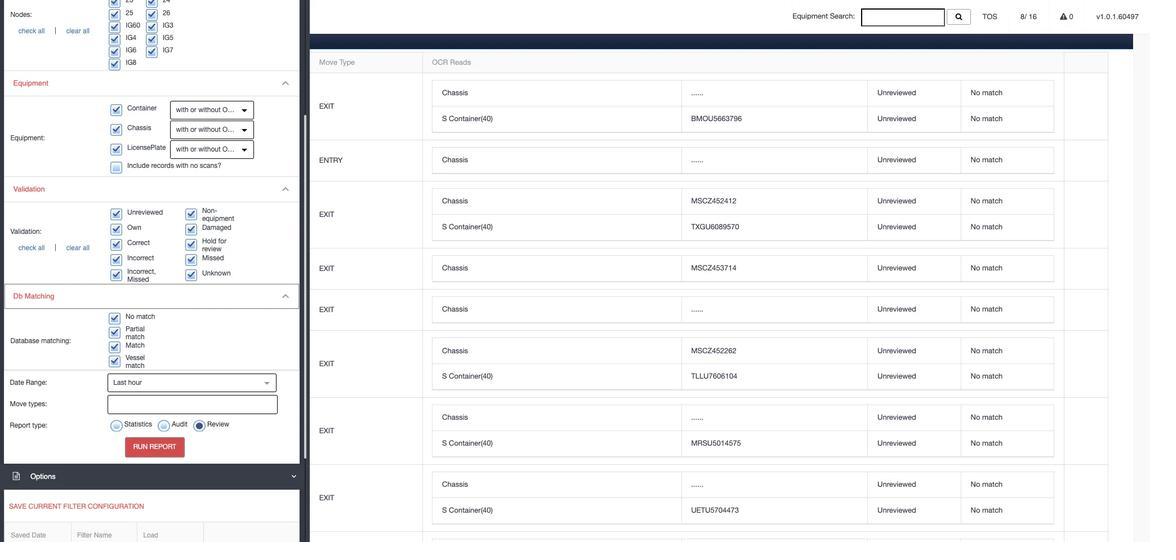 Task type: describe. For each thing, give the bounding box(es) containing it.
chassis for first chassis cell from the bottom
[[442, 480, 468, 489]]

with or without ocr for container
[[176, 106, 237, 114]]

...... cell for uetu5704473
[[682, 472, 868, 498]]

partial
[[126, 325, 145, 333]]

5 chassis cell from the top
[[433, 297, 682, 323]]

s container(40) for txgu6089570
[[442, 223, 493, 231]]

0 button
[[1049, 0, 1085, 34]]

no for 2nd ...... cell
[[971, 156, 981, 164]]

10- for 13:33:21
[[67, 216, 78, 224]]

nodes:
[[10, 10, 32, 18]]

ig6
[[126, 46, 137, 54]]

db
[[13, 292, 23, 300]]

no for bmou5663796's ...... cell
[[971, 89, 981, 97]]

chassis for first chassis cell from the top
[[442, 89, 468, 97]]

no match cell for first unreviewed cell from the bottom of the grid containing move type
[[961, 498, 1055, 524]]

tab list containing reports
[[38, 31, 1134, 542]]

move for move types:
[[10, 400, 27, 408]]

match for uetu5704473 "cell"
[[983, 506, 1003, 515]]

ap20231010001582
[[48, 421, 114, 429]]

check all for validation:
[[19, 244, 45, 252]]

9 no match from the top
[[971, 372, 1003, 381]]

without for container
[[198, 106, 221, 114]]

match for ...... cell related to uetu5704473
[[983, 480, 1003, 489]]

2 no match from the top
[[971, 115, 1003, 123]]

saved
[[11, 531, 30, 539]]

13:32:41
[[88, 499, 117, 508]]

filter name
[[77, 531, 112, 539]]

entry
[[319, 156, 343, 164]]

2023- for 2023-10-10 13:33:42
[[48, 162, 67, 170]]

ocr for container
[[223, 106, 237, 114]]

type
[[340, 58, 355, 67]]

4 with from the top
[[176, 162, 188, 170]]

row group for ap20231010001583 2023-10-10 13:32:48
[[433, 338, 1055, 390]]

10 for 13:33:30
[[78, 108, 86, 116]]

chassis for 6th chassis cell
[[442, 346, 468, 355]]

2 unreviewed cell from the top
[[868, 107, 961, 133]]

row containing move type
[[38, 52, 1108, 73]]

no for bmou5663796 'cell' at top right
[[971, 115, 981, 123]]

unreviewed for txgu6089570 cell
[[878, 223, 917, 231]]

chassis for second chassis cell from the top
[[442, 156, 468, 164]]

8 chassis cell from the top
[[433, 472, 682, 498]]

no match cell for tenth unreviewed cell from the bottom of the grid containing move type
[[961, 189, 1055, 215]]

exit for 2023-10-10 13:33:10
[[319, 305, 334, 314]]

s container(40) for uetu5704473
[[442, 506, 493, 515]]

10 for 13:33:42
[[78, 162, 86, 170]]

ocr reports
[[134, 11, 203, 23]]

incorrect, missed
[[127, 267, 156, 283]]

1 chassis cell from the top
[[433, 81, 682, 107]]

8 no match from the top
[[971, 346, 1003, 355]]

cell containing ap20231010001581
[[38, 465, 237, 532]]

no for mscz452412 cell at the top of the page
[[971, 197, 981, 205]]

s container(40) for bmou5663796
[[442, 115, 493, 123]]

ap20231010001584 2023-10-10 13:33:10
[[48, 300, 117, 320]]

2023- for 2023-10-10 13:33:10
[[48, 311, 67, 320]]

10 for 13:32:41
[[78, 499, 86, 508]]

review
[[207, 420, 229, 428]]

with or without ocr for chassis
[[176, 126, 237, 134]]

run report
[[133, 443, 176, 451]]

tllu7606104
[[692, 372, 738, 381]]

unreviewed for mrsu5014575 cell
[[878, 439, 917, 448]]

reports inside tab list
[[48, 37, 82, 46]]

unreviewed for third ...... cell from the bottom
[[878, 305, 917, 314]]

ap20231010001581 2023-10-10 13:32:41
[[48, 488, 117, 508]]

exit for 2023-10-10 13:33:21
[[319, 210, 334, 219]]

container(40) for txgu6089570
[[449, 223, 493, 231]]

2023- for 2023-10-10 13:32:41
[[48, 499, 67, 508]]

last hour
[[113, 379, 142, 387]]

s container(40) cell for tllu7606104
[[433, 364, 682, 390]]

chassis inside equipment menu item
[[127, 124, 151, 132]]

unreviewed inside "validation" menu item
[[127, 209, 163, 216]]

bmou5663796 cell
[[682, 107, 868, 133]]

ap20231010001585
[[48, 204, 114, 213]]

ap20231010001589 2023-10-10 13:33:42
[[48, 150, 117, 170]]

validation
[[13, 185, 45, 193]]

2 ...... cell from the top
[[682, 148, 868, 174]]

equipment search:
[[793, 12, 862, 20]]

6 no match from the top
[[971, 264, 1003, 272]]

statistics
[[124, 420, 152, 428]]

10- for 13:33:10
[[67, 311, 78, 320]]

or for container
[[190, 106, 197, 114]]

s container(40) for mrsu5014575
[[442, 439, 493, 448]]

validation:
[[10, 228, 42, 236]]

move types:
[[10, 400, 47, 408]]

unreviewed for bmou5663796's ...... cell
[[878, 89, 917, 97]]

unreviewed for ...... cell related to mrsu5014575
[[878, 413, 917, 422]]

cell containing ap20231010001584
[[38, 290, 237, 331]]

hold
[[202, 237, 217, 245]]

7 no match from the top
[[971, 305, 1003, 314]]

exit cell for 2023-10-10 13:33:29
[[309, 249, 422, 290]]

exit cell for 2023-10-10 13:32:41
[[309, 465, 422, 532]]

6 chassis cell from the top
[[433, 338, 682, 364]]

...... for mrsu5014575
[[692, 413, 704, 422]]

db matching
[[13, 292, 54, 300]]

10 unreviewed cell from the top
[[868, 405, 961, 431]]

10 for 13:32:48
[[78, 365, 86, 374]]

container
[[127, 104, 157, 112]]

for
[[218, 237, 227, 245]]

3 ...... cell from the top
[[682, 297, 868, 323]]

13 unreviewed cell from the top
[[868, 498, 961, 524]]

25 cell
[[237, 290, 309, 331]]

13:33:21
[[88, 216, 117, 224]]

load
[[143, 531, 158, 539]]

menu containing equipment
[[4, 0, 300, 371]]

mscz453714 cell
[[682, 256, 868, 282]]

11 unreviewed cell from the top
[[868, 431, 961, 457]]

9 unreviewed cell from the top
[[868, 364, 961, 390]]

3 chassis cell from the top
[[433, 189, 682, 215]]

...... for uetu5704473
[[692, 480, 704, 489]]

ocr reads
[[432, 58, 471, 67]]

10 for 13:33:21
[[78, 216, 86, 224]]

clear all link for nodes:
[[58, 27, 98, 35]]

ig5
[[163, 34, 173, 42]]

no match partial match match vessel match
[[126, 313, 155, 370]]

uetu5704473
[[692, 506, 739, 515]]

ap20231010001581
[[48, 488, 114, 496]]

2 chassis cell from the top
[[433, 148, 682, 174]]

exit cell for 2023-10-10 13:32:42
[[309, 398, 422, 465]]

v1.0.1.60497
[[1097, 12, 1139, 21]]

cell containing ap20231010001585
[[38, 182, 237, 249]]

search image
[[956, 13, 963, 20]]

include
[[127, 162, 149, 170]]

with or without ocr for licenseplate
[[176, 146, 237, 154]]

uetu5704473 cell
[[682, 498, 868, 524]]

8/ 16 button
[[1010, 0, 1049, 34]]

incorrect,
[[127, 267, 156, 275]]

8/ 16
[[1021, 12, 1037, 21]]

validation link
[[5, 177, 299, 202]]

tos
[[983, 12, 998, 21]]

match for mrsu5014575 cell
[[983, 439, 1003, 448]]

exit for 2023-10-10 13:32:42
[[319, 427, 334, 435]]

2023- for 2023-10-10 13:32:48
[[48, 365, 67, 374]]

cell containing ap20231010001586
[[38, 249, 237, 290]]

21 cell for 13:32:41
[[237, 465, 309, 532]]

10- for 13:33:42
[[67, 162, 78, 170]]

no match cell for eighth unreviewed cell from the top
[[961, 338, 1055, 364]]

ap20231010001586 2023-10-10 13:33:29
[[48, 258, 117, 279]]

equipment link
[[5, 71, 299, 96]]

ig3 cell
[[237, 140, 309, 182]]

0 horizontal spatial ig3
[[163, 21, 173, 29]]

ap20231010001586
[[48, 258, 114, 267]]

hour
[[128, 379, 142, 387]]

| for validation:
[[53, 244, 58, 252]]

4 unreviewed cell from the top
[[868, 189, 961, 215]]

10- for 13:32:42
[[67, 432, 78, 441]]

scans?
[[200, 162, 221, 170]]

options link
[[0, 464, 304, 489]]

hold for review
[[202, 237, 227, 253]]

damaged
[[202, 224, 232, 232]]

ocr inside row
[[432, 58, 448, 67]]

5 unreviewed cell from the top
[[868, 215, 961, 241]]

cell containing ap20231010001587
[[38, 73, 237, 140]]

saved date link
[[5, 522, 71, 542]]

3 no match from the top
[[971, 156, 1003, 164]]

26
[[163, 9, 170, 17]]

unreviewed for 2nd ...... cell
[[878, 156, 917, 164]]

12 unreviewed cell from the top
[[868, 472, 961, 498]]

include records with no scans?
[[127, 162, 221, 170]]

equipment
[[202, 215, 234, 222]]

8 unreviewed cell from the top
[[868, 338, 961, 364]]

s container(40) for tllu7606104
[[442, 372, 493, 381]]

3 unreviewed cell from the top
[[868, 148, 961, 174]]

warning image
[[1061, 13, 1068, 20]]

10 no match from the top
[[971, 413, 1003, 422]]

move type
[[319, 58, 355, 67]]

match for mscz452262 cell on the right bottom
[[983, 346, 1003, 355]]

mscz452412
[[692, 197, 737, 205]]

13:33:10
[[88, 311, 117, 320]]

last
[[113, 379, 126, 387]]

ocr for licenseplate
[[223, 146, 237, 154]]

5 no match from the top
[[971, 223, 1003, 231]]

no for mscz452262 cell on the right bottom
[[971, 346, 981, 355]]

mscz453714
[[692, 264, 737, 272]]

with for container
[[176, 106, 189, 114]]

13:33:42
[[88, 162, 117, 170]]

6 unreviewed cell from the top
[[868, 256, 961, 282]]

13:32:48
[[88, 365, 117, 374]]

report type:
[[10, 422, 47, 429]]

ap20231010001582 2023-10-10 13:32:42
[[48, 421, 117, 441]]

ap20231010001583
[[48, 354, 114, 362]]

container(40) for uetu5704473
[[449, 506, 493, 515]]

ig8
[[126, 59, 137, 67]]

unreviewed for mscz452262 cell on the right bottom
[[878, 346, 917, 355]]

0 horizontal spatial date
[[10, 379, 24, 386]]



Task type: vqa. For each thing, say whether or not it's contained in the screenshot.
menu item containing Corrections
no



Task type: locate. For each thing, give the bounding box(es) containing it.
10 down ap20231010001583
[[78, 365, 86, 374]]

no
[[190, 162, 198, 170]]

10- down 'ap20231010001585'
[[67, 216, 78, 224]]

2023- down ap20231010001581
[[48, 499, 67, 508]]

with for chassis
[[176, 126, 189, 134]]

10 inside "ap20231010001581 2023-10-10 13:32:41"
[[78, 499, 86, 508]]

1 horizontal spatial equipment
[[793, 12, 828, 20]]

grid inside tab list
[[38, 52, 1108, 542]]

ig4
[[126, 34, 137, 42]]

s container(40) cell
[[433, 107, 682, 133], [433, 215, 682, 241], [433, 364, 682, 390], [433, 431, 682, 457], [433, 498, 682, 524]]

2 exit cell from the top
[[309, 182, 422, 249]]

s for tllu7606104
[[442, 372, 447, 381]]

2 2023- from the top
[[48, 162, 67, 170]]

2023- inside "ap20231010001581 2023-10-10 13:32:41"
[[48, 499, 67, 508]]

2 or from the top
[[190, 126, 197, 134]]

db matching link
[[5, 284, 299, 309]]

audit
[[172, 420, 188, 428]]

10 inside ap20231010001587 2023-10-10 13:33:30
[[78, 108, 86, 116]]

2023- for 2023-10-10 13:33:30
[[48, 108, 67, 116]]

1 unreviewed cell from the top
[[868, 81, 961, 107]]

5 ...... cell from the top
[[682, 472, 868, 498]]

match for bmou5663796's ...... cell
[[983, 89, 1003, 97]]

check all link down validation:
[[10, 244, 53, 252]]

match for ...... cell related to mrsu5014575
[[983, 413, 1003, 422]]

row containing ap20231010001586
[[38, 249, 1108, 290]]

2 clear all from the top
[[66, 244, 90, 252]]

1 check all from the top
[[19, 27, 45, 35]]

incorrect
[[127, 254, 154, 262]]

0 vertical spatial equipment
[[793, 12, 828, 20]]

2023- inside ap20231010001587 2023-10-10 13:33:30
[[48, 108, 67, 116]]

10- inside ap20231010001584 2023-10-10 13:33:10
[[67, 311, 78, 320]]

13:33:30
[[88, 108, 117, 116]]

3 no match cell from the top
[[961, 148, 1055, 174]]

6 2023- from the top
[[48, 365, 67, 374]]

without for licenseplate
[[198, 146, 221, 154]]

check down validation:
[[19, 244, 36, 252]]

1 vertical spatial date
[[32, 531, 46, 539]]

check all inside "validation" menu item
[[19, 244, 45, 252]]

1 horizontal spatial report
[[150, 443, 176, 451]]

2023- inside ap20231010001586 2023-10-10 13:33:29
[[48, 270, 67, 279]]

9 no match cell from the top
[[961, 364, 1055, 390]]

5 exit from the top
[[319, 360, 334, 368]]

2 21 cell from the top
[[237, 465, 309, 532]]

txgu6089570
[[692, 223, 740, 231]]

1 | from the top
[[53, 26, 58, 34]]

10 for 13:32:42
[[78, 432, 86, 441]]

13 no match cell from the top
[[961, 498, 1055, 524]]

2 s container(40) cell from the top
[[433, 215, 682, 241]]

filter
[[77, 531, 92, 539]]

1 without from the top
[[198, 106, 221, 114]]

8 10- from the top
[[67, 499, 78, 508]]

12 no match from the top
[[971, 480, 1003, 489]]

clear all inside "validation" menu item
[[66, 244, 90, 252]]

3 10 from the top
[[78, 216, 86, 224]]

non-
[[202, 207, 217, 215]]

4 s container(40) from the top
[[442, 439, 493, 448]]

without
[[198, 106, 221, 114], [198, 126, 221, 134], [198, 146, 221, 154]]

missed down incorrect
[[127, 275, 149, 283]]

menu
[[4, 0, 300, 371]]

s
[[442, 115, 447, 123], [442, 223, 447, 231], [442, 372, 447, 381], [442, 439, 447, 448], [442, 506, 447, 515]]

move inside row
[[319, 58, 338, 67]]

row group for ap20231010001582 2023-10-10 13:32:42
[[433, 405, 1055, 457]]

5 s container(40) cell from the top
[[433, 498, 682, 524]]

clear all up ap20231010001586
[[66, 244, 90, 252]]

...... up uetu5704473
[[692, 480, 704, 489]]

3 s from the top
[[442, 372, 447, 381]]

unreviewed for uetu5704473 "cell"
[[878, 506, 917, 515]]

2023- for 2023-10-10 13:32:42
[[48, 432, 67, 441]]

row
[[38, 52, 1108, 73], [38, 73, 1108, 140], [433, 81, 1055, 107], [433, 107, 1055, 133], [38, 140, 1108, 182], [433, 148, 1055, 174], [38, 182, 1108, 249], [433, 189, 1055, 215], [433, 215, 1055, 241], [38, 249, 1108, 290], [433, 256, 1055, 282], [38, 290, 1108, 331], [433, 297, 1055, 323], [38, 331, 1108, 398], [433, 338, 1055, 364], [433, 364, 1055, 390], [38, 398, 1108, 465], [433, 405, 1055, 431], [433, 431, 1055, 457], [38, 465, 1108, 532], [433, 472, 1055, 498], [433, 498, 1055, 524], [5, 522, 299, 542], [38, 532, 1108, 542], [433, 539, 1055, 542]]

10- inside "ap20231010001581 2023-10-10 13:32:41"
[[67, 499, 78, 508]]

equipment up ap20231010001587
[[13, 79, 48, 87]]

review
[[202, 245, 222, 253]]

8/
[[1021, 12, 1027, 21]]

4 chassis cell from the top
[[433, 256, 682, 282]]

0 horizontal spatial report
[[10, 422, 30, 429]]

unreviewed for bmou5663796 'cell' at top right
[[878, 115, 917, 123]]

1 vertical spatial ig3
[[247, 156, 258, 164]]

21 cell
[[237, 73, 309, 140], [237, 465, 309, 532]]

ocr
[[137, 11, 162, 23], [432, 58, 448, 67], [223, 106, 237, 114], [223, 126, 237, 134], [223, 146, 237, 154]]

row containing saved date
[[5, 522, 299, 542]]

3 exit from the top
[[319, 264, 334, 273]]

1 ...... from the top
[[692, 89, 704, 97]]

missed
[[202, 254, 224, 262], [127, 275, 149, 283]]

| inside "validation" menu item
[[53, 244, 58, 252]]

match for tllu7606104 cell
[[983, 372, 1003, 381]]

1 s container(40) from the top
[[442, 115, 493, 123]]

ap20231010001587 2023-10-10 13:33:30
[[48, 96, 117, 116]]

mscz452262
[[692, 346, 737, 355]]

3 with or without ocr from the top
[[176, 146, 237, 154]]

3 with from the top
[[176, 146, 189, 154]]

s container(40) cell for mrsu5014575
[[433, 431, 682, 457]]

records
[[151, 162, 174, 170]]

exit for 2023-10-10 13:32:41
[[319, 494, 334, 502]]

entry cell
[[309, 140, 422, 182]]

21
[[247, 102, 255, 110], [247, 494, 255, 502]]

or
[[190, 106, 197, 114], [190, 126, 197, 134], [190, 146, 197, 154]]

check all link
[[10, 27, 53, 35], [10, 244, 53, 252]]

run
[[133, 443, 148, 451]]

10- inside ap20231010001586 2023-10-10 13:33:29
[[67, 270, 78, 279]]

equipment left search:
[[793, 12, 828, 20]]

4 no match from the top
[[971, 197, 1003, 205]]

2 check all link from the top
[[10, 244, 53, 252]]

2023- inside ap20231010001582 2023-10-10 13:32:42
[[48, 432, 67, 441]]

no match
[[971, 89, 1003, 97], [971, 115, 1003, 123], [971, 156, 1003, 164], [971, 197, 1003, 205], [971, 223, 1003, 231], [971, 264, 1003, 272], [971, 305, 1003, 314], [971, 346, 1003, 355], [971, 372, 1003, 381], [971, 413, 1003, 422], [971, 439, 1003, 448], [971, 480, 1003, 489], [971, 506, 1003, 515]]

date right saved
[[32, 531, 46, 539]]

mscz452412 cell
[[682, 189, 868, 215]]

txgu6089570 cell
[[682, 215, 868, 241]]

1 vertical spatial equipment
[[13, 79, 48, 87]]

no match cell
[[961, 81, 1055, 107], [961, 107, 1055, 133], [961, 148, 1055, 174], [961, 189, 1055, 215], [961, 215, 1055, 241], [961, 256, 1055, 282], [961, 297, 1055, 323], [961, 338, 1055, 364], [961, 364, 1055, 390], [961, 405, 1055, 431], [961, 431, 1055, 457], [961, 472, 1055, 498], [961, 498, 1055, 524]]

exit
[[319, 102, 334, 110], [319, 210, 334, 219], [319, 264, 334, 273], [319, 305, 334, 314], [319, 360, 334, 368], [319, 427, 334, 435], [319, 494, 334, 502]]

options
[[30, 472, 56, 480]]

3 s container(40) cell from the top
[[433, 364, 682, 390]]

4 s from the top
[[442, 439, 447, 448]]

ap20231010001584
[[48, 300, 114, 308]]

grid
[[38, 52, 1108, 542]]

0 vertical spatial missed
[[202, 254, 224, 262]]

correct
[[127, 239, 150, 247]]

clear all link left ig4
[[58, 27, 98, 35]]

2023- inside ap20231010001584 2023-10-10 13:33:10
[[48, 311, 67, 320]]

match for 2nd ...... cell
[[983, 156, 1003, 164]]

0 vertical spatial or
[[190, 106, 197, 114]]

1 vertical spatial report
[[150, 443, 176, 451]]

10- inside ap20231010001587 2023-10-10 13:33:30
[[67, 108, 78, 116]]

2 ...... from the top
[[692, 156, 704, 164]]

2023- inside ap20231010001585 2023-10-10 13:33:21
[[48, 216, 67, 224]]

10 down ap20231010001581
[[78, 499, 86, 508]]

1 with or without ocr from the top
[[176, 106, 237, 114]]

2 s container(40) from the top
[[442, 223, 493, 231]]

db matching menu item
[[5, 284, 299, 370]]

10 down ap20231010001586
[[78, 270, 86, 279]]

own
[[127, 224, 141, 232]]

check
[[19, 27, 36, 35], [19, 244, 36, 252]]

no for tllu7606104 cell
[[971, 372, 981, 381]]

grid containing move type
[[38, 52, 1108, 542]]

missed inside incorrect, missed
[[127, 275, 149, 283]]

2023- down "ap20231010001589"
[[48, 162, 67, 170]]

date inside saved date 'link'
[[32, 531, 46, 539]]

5 10- from the top
[[67, 311, 78, 320]]

search:
[[830, 12, 855, 20]]

0 vertical spatial check
[[19, 27, 36, 35]]

10 no match cell from the top
[[961, 405, 1055, 431]]

2 s from the top
[[442, 223, 447, 231]]

match
[[126, 341, 145, 349]]

check all link inside "validation" menu item
[[10, 244, 53, 252]]

7 chassis cell from the top
[[433, 405, 682, 431]]

7 exit cell from the top
[[309, 465, 422, 532]]

1 vertical spatial 21
[[247, 494, 255, 502]]

1 vertical spatial check all link
[[10, 244, 53, 252]]

2 without from the top
[[198, 126, 221, 134]]

1 with from the top
[[176, 106, 189, 114]]

0 horizontal spatial missed
[[127, 275, 149, 283]]

5 no match cell from the top
[[961, 215, 1055, 241]]

clear for validation:
[[66, 244, 81, 252]]

0 vertical spatial clear all
[[66, 27, 90, 35]]

...... for bmou5663796
[[692, 89, 704, 97]]

move for move type
[[319, 58, 338, 67]]

1 clear all from the top
[[66, 27, 90, 35]]

1 vertical spatial with or without ocr
[[176, 126, 237, 134]]

or for chassis
[[190, 126, 197, 134]]

1 horizontal spatial 25
[[247, 305, 255, 314]]

3 exit cell from the top
[[309, 249, 422, 290]]

row group for ap20231010001581 2023-10-10 13:32:41
[[433, 472, 1055, 524]]

ig3 inside cell
[[247, 156, 258, 164]]

7 10- from the top
[[67, 432, 78, 441]]

check all link down nodes:
[[10, 27, 53, 35]]

move left types:
[[10, 400, 27, 408]]

clear inside "validation" menu item
[[66, 244, 81, 252]]

type:
[[32, 422, 47, 429]]

...... up mscz452412
[[692, 156, 704, 164]]

10 inside ap20231010001582 2023-10-10 13:32:42
[[78, 432, 86, 441]]

4 no match cell from the top
[[961, 189, 1055, 215]]

exit cell for 2023-10-10 13:33:30
[[309, 73, 422, 140]]

vessel
[[126, 354, 145, 362]]

mscz452262 cell
[[682, 338, 868, 364]]

range:
[[26, 379, 47, 386]]

10- inside ap20231010001589 2023-10-10 13:33:42
[[67, 162, 78, 170]]

1 horizontal spatial move
[[319, 58, 338, 67]]

3 s container(40) from the top
[[442, 372, 493, 381]]

unreviewed for ...... cell related to uetu5704473
[[878, 480, 917, 489]]

no inside no match partial match match vessel match
[[126, 313, 134, 321]]

2023- inside ap20231010001583 2023-10-10 13:32:48
[[48, 365, 67, 374]]

1 horizontal spatial date
[[32, 531, 46, 539]]

row group for ap20231010001585 2023-10-10 13:33:21
[[433, 189, 1055, 241]]

21 for 2023-10-10 13:33:30
[[247, 102, 255, 110]]

13 no match from the top
[[971, 506, 1003, 515]]

10- down ap20231010001587
[[67, 108, 78, 116]]

cell containing ap20231010001589
[[38, 140, 237, 182]]

0 vertical spatial 25
[[126, 9, 133, 17]]

exit cell
[[309, 73, 422, 140], [309, 182, 422, 249], [309, 249, 422, 290], [309, 290, 422, 331], [309, 331, 422, 398], [309, 398, 422, 465], [309, 465, 422, 532]]

6 exit from the top
[[319, 427, 334, 435]]

10 down 'ap20231010001585'
[[78, 216, 86, 224]]

10 for 13:33:10
[[78, 311, 86, 320]]

13:33:29
[[88, 270, 117, 279]]

1 vertical spatial |
[[53, 244, 58, 252]]

8 10 from the top
[[78, 499, 86, 508]]

container(40)
[[449, 115, 493, 123], [449, 223, 493, 231], [449, 372, 493, 381], [449, 439, 493, 448], [449, 506, 493, 515]]

1 clear from the top
[[66, 27, 81, 35]]

2023- for 2023-10-10 13:33:29
[[48, 270, 67, 279]]

1 vertical spatial missed
[[127, 275, 149, 283]]

10- down ap20231010001586
[[67, 270, 78, 279]]

with for licenseplate
[[176, 146, 189, 154]]

s for txgu6089570
[[442, 223, 447, 231]]

0 vertical spatial reports
[[165, 11, 203, 23]]

no match cell for 7th unreviewed cell from the top of the grid containing move type
[[961, 297, 1055, 323]]

clear all left ig4
[[66, 27, 90, 35]]

bmou5663796
[[692, 115, 742, 123]]

match for mscz452412 cell at the top of the page
[[983, 197, 1003, 205]]

0 vertical spatial check all
[[19, 27, 45, 35]]

chassis for seventh chassis cell
[[442, 413, 468, 422]]

1 vertical spatial check all
[[19, 244, 45, 252]]

no for ...... cell related to uetu5704473
[[971, 480, 981, 489]]

10- down ap20231010001581
[[67, 499, 78, 508]]

ig3 up 'ig5'
[[163, 21, 173, 29]]

report inside button
[[150, 443, 176, 451]]

0 vertical spatial ig3
[[163, 21, 173, 29]]

|
[[53, 26, 58, 34], [53, 244, 58, 252]]

10 down ap20231010001587
[[78, 108, 86, 116]]

1 vertical spatial reports
[[48, 37, 82, 46]]

1 horizontal spatial reports
[[165, 11, 203, 23]]

with
[[176, 106, 189, 114], [176, 126, 189, 134], [176, 146, 189, 154], [176, 162, 188, 170]]

2023- down 'ap20231010001585'
[[48, 216, 67, 224]]

clear all link for validation:
[[58, 244, 98, 252]]

1 21 cell from the top
[[237, 73, 309, 140]]

10 inside ap20231010001584 2023-10-10 13:33:10
[[78, 311, 86, 320]]

move left type
[[319, 58, 338, 67]]

1 ...... cell from the top
[[682, 81, 868, 107]]

10 down ap20231010001584
[[78, 311, 86, 320]]

container(40) for bmou5663796
[[449, 115, 493, 123]]

s for bmou5663796
[[442, 115, 447, 123]]

3 2023- from the top
[[48, 216, 67, 224]]

2 check from the top
[[19, 244, 36, 252]]

match for bmou5663796 'cell' at top right
[[983, 115, 1003, 123]]

0 vertical spatial without
[[198, 106, 221, 114]]

types:
[[29, 400, 47, 408]]

equipment for equipment
[[13, 79, 48, 87]]

ig60
[[126, 21, 140, 29]]

1 vertical spatial 21 cell
[[237, 465, 309, 532]]

2023- down ap20231010001587
[[48, 108, 67, 116]]

0 vertical spatial clear all link
[[58, 27, 98, 35]]

2023- inside ap20231010001589 2023-10-10 13:33:42
[[48, 162, 67, 170]]

0 vertical spatial report
[[10, 422, 30, 429]]

0 vertical spatial check all link
[[10, 27, 53, 35]]

1 vertical spatial check
[[19, 244, 36, 252]]

1 vertical spatial or
[[190, 126, 197, 134]]

10-
[[67, 108, 78, 116], [67, 162, 78, 170], [67, 216, 78, 224], [67, 270, 78, 279], [67, 311, 78, 320], [67, 365, 78, 374], [67, 432, 78, 441], [67, 499, 78, 508]]

no match cell for second unreviewed cell from the top of the grid containing move type
[[961, 107, 1055, 133]]

10 inside ap20231010001585 2023-10-10 13:33:21
[[78, 216, 86, 224]]

row containing ap20231010001584
[[38, 290, 1108, 331]]

10 inside ap20231010001583 2023-10-10 13:32:48
[[78, 365, 86, 374]]

1 no match from the top
[[971, 89, 1003, 97]]

0
[[1068, 12, 1074, 21]]

row group
[[38, 73, 1108, 542], [433, 81, 1055, 133], [433, 189, 1055, 241], [433, 338, 1055, 390], [433, 405, 1055, 457], [433, 472, 1055, 524]]

2023- down ap20231010001586
[[48, 270, 67, 279]]

report right run
[[150, 443, 176, 451]]

6 10 from the top
[[78, 365, 86, 374]]

filter name link
[[71, 522, 137, 542]]

0 vertical spatial 21 cell
[[237, 73, 309, 140]]

10- inside ap20231010001583 2023-10-10 13:32:48
[[67, 365, 78, 374]]

...... down mscz453714
[[692, 305, 704, 314]]

cell containing ap20231010001583
[[38, 331, 237, 398]]

equipment:
[[10, 134, 45, 142]]

match for third ...... cell from the bottom
[[983, 305, 1003, 314]]

report left the type:
[[10, 422, 30, 429]]

1 vertical spatial clear all
[[66, 244, 90, 252]]

reads
[[450, 58, 471, 67]]

tllu7606104 cell
[[682, 364, 868, 390]]

0 vertical spatial date
[[10, 379, 24, 386]]

0 horizontal spatial move
[[10, 400, 27, 408]]

11 no match cell from the top
[[961, 431, 1055, 457]]

check inside "validation" menu item
[[19, 244, 36, 252]]

10 inside ap20231010001589 2023-10-10 13:33:42
[[78, 162, 86, 170]]

move
[[319, 58, 338, 67], [10, 400, 27, 408]]

equipment menu item
[[5, 71, 299, 177]]

clear all for validation:
[[66, 244, 90, 252]]

4 2023- from the top
[[48, 270, 67, 279]]

no for third ...... cell from the bottom
[[971, 305, 981, 314]]

unreviewed
[[878, 89, 917, 97], [878, 115, 917, 123], [878, 156, 917, 164], [878, 197, 917, 205], [127, 209, 163, 216], [878, 223, 917, 231], [878, 264, 917, 272], [878, 305, 917, 314], [878, 346, 917, 355], [878, 372, 917, 381], [878, 413, 917, 422], [878, 439, 917, 448], [878, 480, 917, 489], [878, 506, 917, 515]]

0 horizontal spatial equipment
[[13, 79, 48, 87]]

unreviewed for mscz452412 cell at the top of the page
[[878, 197, 917, 205]]

exit for 2023-10-10 13:33:30
[[319, 102, 334, 110]]

exit cell for 2023-10-10 13:33:10
[[309, 290, 422, 331]]

clear all link
[[58, 27, 98, 35], [58, 244, 98, 252]]

s for mrsu5014575
[[442, 439, 447, 448]]

0 vertical spatial 21
[[247, 102, 255, 110]]

5 exit cell from the top
[[309, 331, 422, 398]]

3 ...... from the top
[[692, 305, 704, 314]]

3 without from the top
[[198, 146, 221, 154]]

chassis cell
[[433, 81, 682, 107], [433, 148, 682, 174], [433, 189, 682, 215], [433, 256, 682, 282], [433, 297, 682, 323], [433, 338, 682, 364], [433, 405, 682, 431], [433, 472, 682, 498]]

5 container(40) from the top
[[449, 506, 493, 515]]

1 container(40) from the top
[[449, 115, 493, 123]]

......
[[692, 89, 704, 97], [692, 156, 704, 164], [692, 305, 704, 314], [692, 413, 704, 422], [692, 480, 704, 489]]

1 10- from the top
[[67, 108, 78, 116]]

2 with from the top
[[176, 126, 189, 134]]

cell
[[38, 73, 237, 140], [1064, 73, 1108, 140], [38, 140, 237, 182], [1064, 140, 1108, 182], [38, 182, 237, 249], [237, 182, 309, 249], [1064, 182, 1108, 249], [38, 249, 237, 290], [237, 249, 309, 290], [1064, 249, 1108, 290], [38, 290, 237, 331], [1064, 290, 1108, 331], [38, 331, 237, 398], [237, 331, 309, 398], [1064, 331, 1108, 398], [38, 398, 237, 465], [237, 398, 309, 465], [1064, 398, 1108, 465], [38, 465, 237, 532], [1064, 465, 1108, 532], [38, 532, 237, 542], [237, 532, 309, 542], [309, 532, 422, 542], [1064, 532, 1108, 542], [433, 539, 682, 542], [682, 539, 868, 542], [868, 539, 961, 542], [961, 539, 1055, 542]]

10- down ap20231010001583
[[67, 365, 78, 374]]

non- equipment
[[202, 207, 234, 222]]

4 ...... cell from the top
[[682, 405, 868, 431]]

10 inside ap20231010001586 2023-10-10 13:33:29
[[78, 270, 86, 279]]

ap20231010001587
[[48, 96, 114, 105]]

equipment inside menu item
[[13, 79, 48, 87]]

equipment for equipment search:
[[793, 12, 828, 20]]

ap20231010001583 2023-10-10 13:32:48
[[48, 354, 117, 374]]

2 10 from the top
[[78, 162, 86, 170]]

ig3 right scans?
[[247, 156, 258, 164]]

1 2023- from the top
[[48, 108, 67, 116]]

ap20231010001585 2023-10-10 13:33:21
[[48, 204, 117, 224]]

...... cell
[[682, 81, 868, 107], [682, 148, 868, 174], [682, 297, 868, 323], [682, 405, 868, 431], [682, 472, 868, 498]]

2 exit from the top
[[319, 210, 334, 219]]

1 clear all link from the top
[[58, 27, 98, 35]]

0 horizontal spatial 25
[[126, 9, 133, 17]]

clear all link up ap20231010001586
[[58, 244, 98, 252]]

10
[[78, 108, 86, 116], [78, 162, 86, 170], [78, 216, 86, 224], [78, 270, 86, 279], [78, 311, 86, 320], [78, 365, 86, 374], [78, 432, 86, 441], [78, 499, 86, 508]]

2023- down ap20231010001582
[[48, 432, 67, 441]]

10 down "ap20231010001589"
[[78, 162, 86, 170]]

or for licenseplate
[[190, 146, 197, 154]]

missed down review
[[202, 254, 224, 262]]

match for the mscz453714 cell
[[983, 264, 1003, 272]]

cell containing ap20231010001582
[[38, 398, 237, 465]]

tab list
[[38, 31, 1134, 542]]

4 exit cell from the top
[[309, 290, 422, 331]]

no match cell for 9th unreviewed cell from the top of the grid containing move type
[[961, 364, 1055, 390]]

report
[[10, 422, 30, 429], [150, 443, 176, 451]]

10- inside ap20231010001582 2023-10-10 13:32:42
[[67, 432, 78, 441]]

1 vertical spatial without
[[198, 126, 221, 134]]

validation menu item
[[5, 177, 299, 284]]

6 10- from the top
[[67, 365, 78, 374]]

...... up bmou5663796 at the top of page
[[692, 89, 704, 97]]

clear all for nodes:
[[66, 27, 90, 35]]

check down nodes:
[[19, 27, 36, 35]]

1 exit from the top
[[319, 102, 334, 110]]

check all down nodes:
[[19, 27, 45, 35]]

no for uetu5704473 "cell"
[[971, 506, 981, 515]]

4 exit from the top
[[319, 305, 334, 314]]

1 horizontal spatial ig3
[[247, 156, 258, 164]]

reports
[[165, 11, 203, 23], [48, 37, 82, 46]]

2 vertical spatial or
[[190, 146, 197, 154]]

check all link for validation:
[[10, 244, 53, 252]]

...... cell for mrsu5014575
[[682, 405, 868, 431]]

10- inside ap20231010001585 2023-10-10 13:33:21
[[67, 216, 78, 224]]

2023- down ap20231010001583
[[48, 365, 67, 374]]

4 10- from the top
[[67, 270, 78, 279]]

2 vertical spatial with or without ocr
[[176, 146, 237, 154]]

0 vertical spatial |
[[53, 26, 58, 34]]

licenseplate
[[127, 144, 166, 152]]

no for txgu6089570 cell
[[971, 223, 981, 231]]

check all link for nodes:
[[10, 27, 53, 35]]

no match cell for tenth unreviewed cell from the top of the grid containing move type
[[961, 405, 1055, 431]]

container(40) for mrsu5014575
[[449, 439, 493, 448]]

5 s from the top
[[442, 506, 447, 515]]

25 inside cell
[[247, 305, 255, 314]]

check all
[[19, 27, 45, 35], [19, 244, 45, 252]]

2023- up matching:
[[48, 311, 67, 320]]

chassis for 6th chassis cell from the bottom of the tab list containing reports
[[442, 197, 468, 205]]

check all for nodes:
[[19, 27, 45, 35]]

mrsu5014575
[[692, 439, 742, 448]]

with or without ocr
[[176, 106, 237, 114], [176, 126, 237, 134], [176, 146, 237, 154]]

10- down "ap20231010001589"
[[67, 162, 78, 170]]

ocr for chassis
[[223, 126, 237, 134]]

13:32:42
[[88, 432, 117, 441]]

check for validation:
[[19, 244, 36, 252]]

None field
[[862, 8, 946, 26], [108, 396, 122, 414], [862, 8, 946, 26], [108, 396, 122, 414]]

v1.0.1.60497 button
[[1086, 0, 1151, 34]]

row containing ap20231010001589
[[38, 140, 1108, 182]]

10- down ap20231010001582
[[67, 432, 78, 441]]

1 vertical spatial move
[[10, 400, 27, 408]]

4 ...... from the top
[[692, 413, 704, 422]]

4 10 from the top
[[78, 270, 86, 279]]

chassis for fourth chassis cell
[[442, 264, 468, 272]]

name
[[94, 531, 112, 539]]

1 horizontal spatial missed
[[202, 254, 224, 262]]

3 container(40) from the top
[[449, 372, 493, 381]]

unreviewed cell
[[868, 81, 961, 107], [868, 107, 961, 133], [868, 148, 961, 174], [868, 189, 961, 215], [868, 215, 961, 241], [868, 256, 961, 282], [868, 297, 961, 323], [868, 338, 961, 364], [868, 364, 961, 390], [868, 405, 961, 431], [868, 431, 961, 457], [868, 472, 961, 498], [868, 498, 961, 524]]

exit for 2023-10-10 13:33:29
[[319, 264, 334, 273]]

1 vertical spatial clear
[[66, 244, 81, 252]]

0 horizontal spatial reports
[[48, 37, 82, 46]]

1 s from the top
[[442, 115, 447, 123]]

10 down ap20231010001582
[[78, 432, 86, 441]]

mrsu5014575 cell
[[682, 431, 868, 457]]

s container(40) cell for bmou5663796
[[433, 107, 682, 133]]

1 vertical spatial clear all link
[[58, 244, 98, 252]]

2023- for 2023-10-10 13:33:21
[[48, 216, 67, 224]]

11 no match from the top
[[971, 439, 1003, 448]]

2 vertical spatial without
[[198, 146, 221, 154]]

7 unreviewed cell from the top
[[868, 297, 961, 323]]

0 vertical spatial with or without ocr
[[176, 106, 237, 114]]

7 2023- from the top
[[48, 432, 67, 441]]

16
[[1029, 12, 1037, 21]]

no match cell for ninth unreviewed cell from the bottom
[[961, 215, 1055, 241]]

0 vertical spatial move
[[319, 58, 338, 67]]

check all down validation:
[[19, 244, 45, 252]]

database matching:
[[10, 337, 71, 345]]

matching
[[25, 292, 54, 300]]

load link
[[138, 522, 203, 542]]

check for nodes:
[[19, 27, 36, 35]]

...... up mrsu5014575
[[692, 413, 704, 422]]

saved date
[[11, 531, 46, 539]]

10- down ap20231010001584
[[67, 311, 78, 320]]

ig3
[[163, 21, 173, 29], [247, 156, 258, 164]]

5 s container(40) from the top
[[442, 506, 493, 515]]

4 s container(40) cell from the top
[[433, 431, 682, 457]]

tos button
[[972, 0, 1009, 34]]

date left range:
[[10, 379, 24, 386]]

no match cell for 11th unreviewed cell from the top
[[961, 431, 1055, 457]]

1 vertical spatial 25
[[247, 305, 255, 314]]

date range:
[[10, 379, 47, 386]]

0 vertical spatial clear
[[66, 27, 81, 35]]

unreviewed for tllu7606104 cell
[[878, 372, 917, 381]]

2 clear from the top
[[66, 244, 81, 252]]



